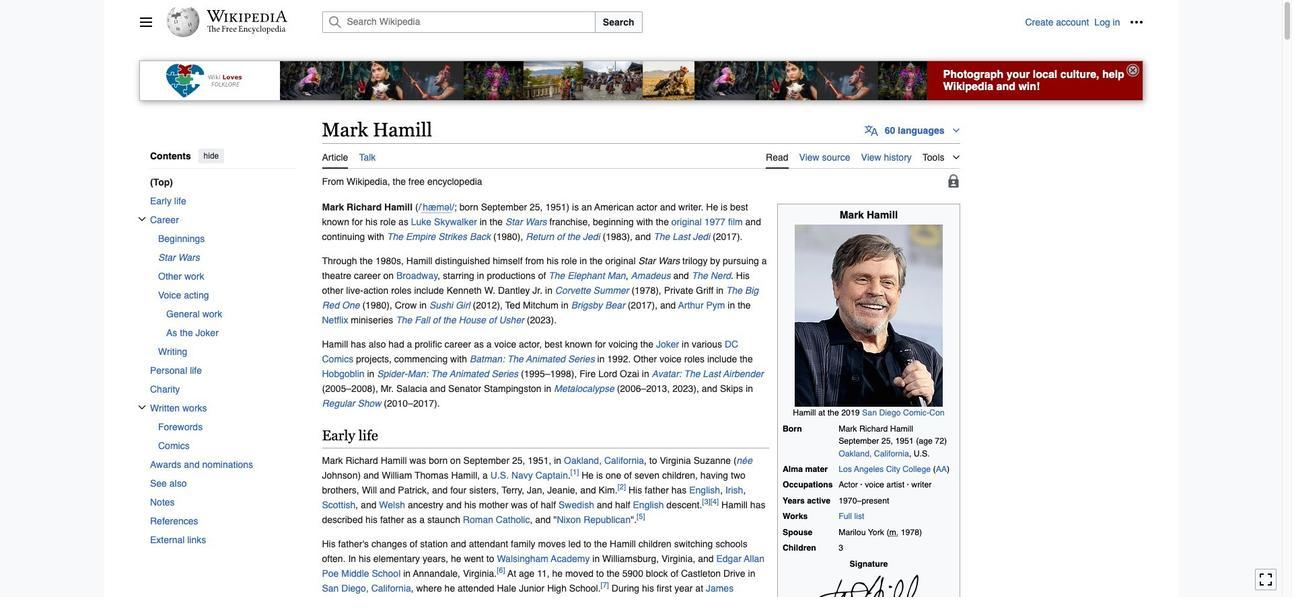 Task type: describe. For each thing, give the bounding box(es) containing it.
1 x small image from the top
[[138, 215, 146, 223]]

2 x small image from the top
[[138, 404, 146, 412]]

fullscreen image
[[1260, 574, 1273, 587]]

personal tools navigation
[[1026, 11, 1147, 33]]

log in and more options image
[[1130, 15, 1143, 29]]

menu image
[[139, 15, 152, 29]]

hide image
[[1127, 64, 1140, 77]]

wikipedia image
[[206, 10, 287, 22]]



Task type: vqa. For each thing, say whether or not it's contained in the screenshot.
main content
yes



Task type: locate. For each thing, give the bounding box(es) containing it.
the free encyclopedia image
[[207, 26, 286, 34]]

x small image
[[138, 215, 146, 223], [138, 404, 146, 412]]

language progressive image
[[865, 124, 878, 137]]

1 vertical spatial x small image
[[138, 404, 146, 412]]

main content
[[317, 117, 1143, 598]]

None search field
[[306, 11, 1026, 33]]

Search Wikipedia search field
[[322, 11, 596, 33]]

0 vertical spatial x small image
[[138, 215, 146, 223]]

page semi-protected image
[[947, 174, 960, 188]]



